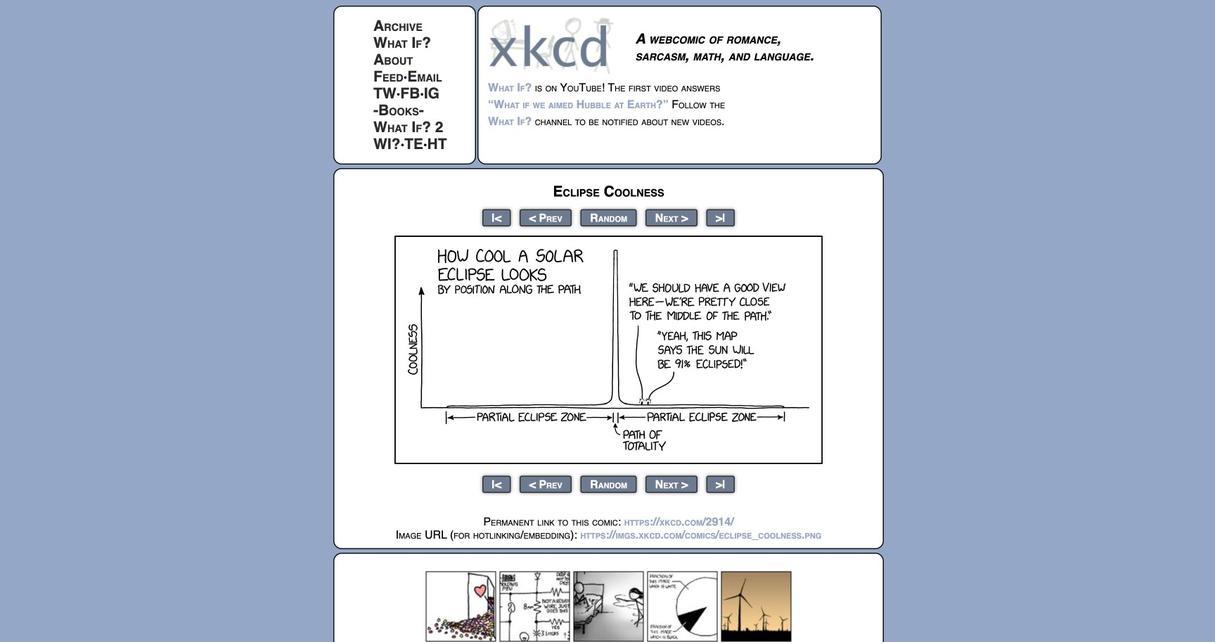 Task type: locate. For each thing, give the bounding box(es) containing it.
selected comics image
[[426, 571, 792, 642]]



Task type: describe. For each thing, give the bounding box(es) containing it.
xkcd.com logo image
[[488, 16, 618, 75]]

eclipse coolness image
[[395, 236, 823, 464]]



